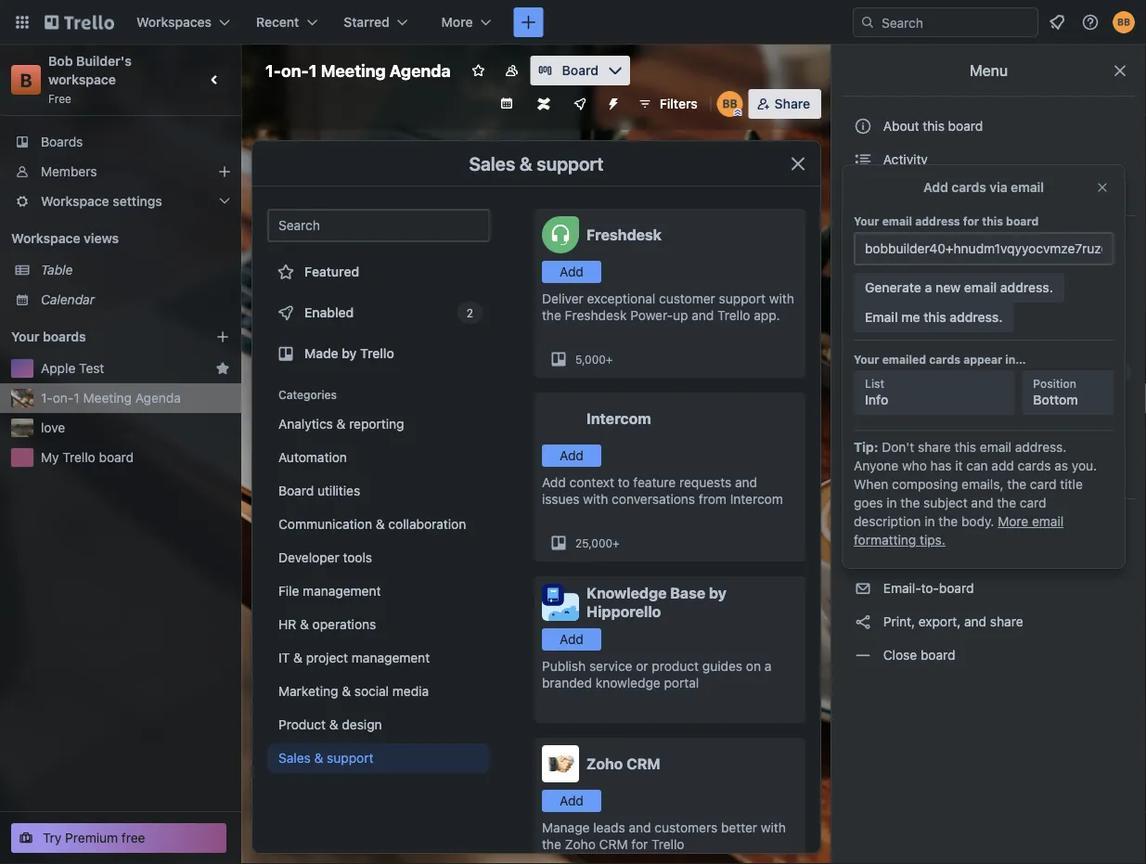Task type: locate. For each thing, give the bounding box(es) containing it.
reporting
[[349, 416, 404, 432]]

featured link
[[267, 254, 490, 291]]

sm image inside close board "link"
[[854, 646, 873, 665]]

automation link up board utilities 'link' at the left bottom of the page
[[267, 443, 490, 473]]

power- inside deliver exceptional customer support with the freshdesk power-up and trello app.
[[631, 308, 673, 323]]

1 vertical spatial sales & support
[[279, 751, 374, 766]]

zoho inside manage leads and customers better with the zoho crm for trello
[[565, 837, 596, 852]]

this inside don't share this email address. anyone who has it can add cards as you. when composing emails, the card title goes in the subject and the card description in the body.
[[955, 440, 977, 455]]

and
[[692, 308, 714, 323], [735, 475, 758, 490], [972, 495, 994, 511], [965, 614, 987, 630], [629, 820, 651, 836]]

workspace
[[41, 194, 109, 209], [11, 231, 80, 246]]

board utilities
[[279, 483, 360, 499]]

background
[[934, 264, 1005, 280]]

sales inside sales & support link
[[279, 751, 311, 766]]

trello down customers
[[652, 837, 685, 852]]

sm image left email-
[[854, 579, 873, 598]]

0 vertical spatial 1-
[[266, 60, 281, 80]]

in up description
[[887, 495, 898, 511]]

support up app.
[[719, 291, 766, 306]]

the down manage
[[542, 837, 562, 852]]

when
[[854, 477, 889, 492]]

5 sm image from the top
[[854, 579, 873, 598]]

board up print, export, and share at the bottom right of the page
[[940, 581, 975, 596]]

1 vertical spatial freshdesk
[[565, 308, 627, 323]]

sm image left "activity"
[[854, 150, 873, 169]]

share inside don't share this email address. anyone who has it can add cards as you. when composing emails, the card title goes in the subject and the card description in the body.
[[919, 440, 952, 455]]

workspace
[[48, 72, 116, 87]]

bob builder's workspace free
[[48, 53, 135, 105]]

more up star or unstar board image at left top
[[442, 14, 473, 30]]

sm image for power-ups
[[854, 363, 873, 382]]

0 vertical spatial freshdesk
[[587, 226, 662, 244]]

email up add
[[980, 440, 1012, 455]]

add button up manage
[[542, 790, 602, 813]]

0 vertical spatial for
[[964, 215, 980, 228]]

1 vertical spatial power-
[[884, 364, 926, 380]]

address.
[[1001, 280, 1054, 295], [950, 310, 1003, 325], [1016, 440, 1067, 455]]

b link
[[11, 65, 41, 95]]

3 add button from the top
[[542, 629, 602, 651]]

0 vertical spatial address.
[[1001, 280, 1054, 295]]

your up "list"
[[854, 353, 880, 366]]

made by trello
[[305, 346, 394, 361]]

trello left app.
[[718, 308, 751, 323]]

body.
[[962, 514, 995, 529]]

address. for new
[[1001, 280, 1054, 295]]

+ down exceptional at the right of the page
[[606, 353, 613, 366]]

made
[[305, 346, 339, 361]]

board inside 'link'
[[279, 483, 314, 499]]

0 vertical spatial with
[[770, 291, 795, 306]]

file management link
[[267, 577, 490, 606]]

sm image for activity
[[854, 150, 873, 169]]

change background
[[880, 264, 1005, 280]]

workspace navigation collapse icon image
[[202, 67, 228, 93]]

0 horizontal spatial 1-
[[41, 390, 53, 406]]

0 vertical spatial automation link
[[843, 324, 1136, 354]]

management up operations
[[303, 584, 381, 599]]

by inside knowledge base by hipporello
[[709, 585, 727, 602]]

1 vertical spatial +
[[613, 537, 620, 550]]

2 vertical spatial cards
[[1018, 458, 1052, 474]]

email down background
[[965, 280, 997, 295]]

4 sm image from the top
[[854, 513, 873, 531]]

a right on
[[765, 659, 772, 674]]

featured
[[305, 264, 359, 280]]

on- down apple
[[53, 390, 74, 406]]

intercom right from on the bottom right of the page
[[731, 492, 784, 507]]

2 vertical spatial with
[[761, 820, 786, 836]]

board for board utilities
[[279, 483, 314, 499]]

1 horizontal spatial sales
[[469, 152, 516, 174]]

add button up the deliver
[[542, 261, 602, 283]]

crm up manage leads and customers better with the zoho crm for trello
[[627, 755, 661, 773]]

sales down product
[[279, 751, 311, 766]]

automation up board utilities
[[279, 450, 347, 465]]

sm image
[[854, 150, 873, 169], [854, 330, 873, 348], [854, 363, 873, 382], [854, 463, 873, 482], [854, 579, 873, 598], [854, 613, 873, 631]]

with inside manage leads and customers better with the zoho crm for trello
[[761, 820, 786, 836]]

workspace inside popup button
[[41, 194, 109, 209]]

sales & support down confluence icon
[[469, 152, 604, 174]]

and inside manage leads and customers better with the zoho crm for trello
[[629, 820, 651, 836]]

a up custom fields
[[925, 280, 933, 295]]

with inside add context to feature requests and issues with conversations from intercom
[[583, 492, 609, 507]]

1 horizontal spatial power-
[[884, 364, 926, 380]]

more
[[442, 14, 473, 30], [998, 514, 1029, 529]]

board inside button
[[562, 63, 599, 78]]

1 vertical spatial zoho
[[565, 837, 596, 852]]

1 vertical spatial automation link
[[267, 443, 490, 473]]

your for your email address for this board
[[854, 215, 880, 228]]

0 vertical spatial meeting
[[321, 60, 386, 80]]

sm image
[[854, 229, 873, 248], [854, 397, 873, 415], [854, 430, 873, 449], [854, 513, 873, 531], [854, 546, 873, 565], [854, 646, 873, 665]]

1 vertical spatial 1-
[[41, 390, 53, 406]]

& for it & project management link at the left of the page
[[294, 650, 303, 666]]

1 horizontal spatial by
[[709, 585, 727, 602]]

sales down calendar power-up icon
[[469, 152, 516, 174]]

and right leads
[[629, 820, 651, 836]]

0 vertical spatial 1
[[309, 60, 317, 80]]

0 vertical spatial sales & support
[[469, 152, 604, 174]]

for down the zoho crm
[[632, 837, 648, 852]]

your left address
[[854, 215, 880, 228]]

cards
[[952, 180, 987, 195], [930, 353, 961, 366], [1018, 458, 1052, 474]]

meeting
[[321, 60, 386, 80], [83, 390, 132, 406]]

0 vertical spatial automation
[[880, 331, 952, 346]]

address. down generate a new email address. link
[[950, 310, 1003, 325]]

more right 'body.'
[[998, 514, 1029, 529]]

marketing
[[279, 684, 338, 699]]

0 vertical spatial board
[[562, 63, 599, 78]]

power- up labels
[[884, 364, 926, 380]]

sm image down "list"
[[854, 397, 873, 415]]

generate a new email address.
[[865, 280, 1054, 295]]

try
[[43, 831, 62, 846]]

email inside don't share this email address. anyone who has it can add cards as you. when composing emails, the card title goes in the subject and the card description in the body.
[[980, 440, 1012, 455]]

sm image left print,
[[854, 613, 873, 631]]

1 vertical spatial in
[[925, 514, 936, 529]]

add up address
[[924, 180, 949, 195]]

in up tips.
[[925, 514, 936, 529]]

sm image inside copy board link
[[854, 546, 873, 565]]

sm image inside stickers link
[[854, 430, 873, 449]]

2 vertical spatial your
[[854, 353, 880, 366]]

0 horizontal spatial a
[[765, 659, 772, 674]]

0 horizontal spatial meeting
[[83, 390, 132, 406]]

knowledge base by hipporello
[[587, 585, 727, 621]]

position bottom
[[1034, 377, 1079, 408]]

0 horizontal spatial by
[[342, 346, 357, 361]]

add up context
[[560, 448, 584, 463]]

views
[[84, 231, 119, 246]]

with right better
[[761, 820, 786, 836]]

workspace for workspace settings
[[41, 194, 109, 209]]

1- up love
[[41, 390, 53, 406]]

freshdesk
[[587, 226, 662, 244], [565, 308, 627, 323]]

address. up as
[[1016, 440, 1067, 455]]

my trello board link
[[41, 449, 230, 467]]

this right the about
[[923, 118, 945, 134]]

1- down recent
[[266, 60, 281, 80]]

recent button
[[245, 7, 329, 37]]

sm image inside the print, export, and share link
[[854, 613, 873, 631]]

0 vertical spatial by
[[342, 346, 357, 361]]

hr
[[279, 617, 296, 632]]

by right made
[[342, 346, 357, 361]]

3 sm image from the top
[[854, 430, 873, 449]]

guides
[[703, 659, 743, 674]]

freshdesk up exceptional at the right of the page
[[587, 226, 662, 244]]

close board
[[880, 648, 956, 663]]

board inside button
[[949, 118, 984, 134]]

apple
[[41, 361, 76, 376]]

1 vertical spatial automation
[[279, 450, 347, 465]]

1 vertical spatial on-
[[53, 390, 74, 406]]

board
[[949, 118, 984, 134], [1007, 215, 1039, 228], [99, 450, 134, 465], [919, 547, 953, 563], [940, 581, 975, 596], [921, 648, 956, 663]]

0 vertical spatial more
[[442, 14, 473, 30]]

sm image inside 'watch' link
[[854, 513, 873, 531]]

+ up knowledge
[[613, 537, 620, 550]]

6 sm image from the top
[[854, 646, 873, 665]]

0 horizontal spatial 1-on-1 meeting agenda
[[41, 390, 181, 406]]

board up power ups icon in the top of the page
[[562, 63, 599, 78]]

meeting down starred
[[321, 60, 386, 80]]

1 vertical spatial with
[[583, 492, 609, 507]]

with inside deliver exceptional customer support with the freshdesk power-up and trello app.
[[770, 291, 795, 306]]

0 horizontal spatial more
[[442, 14, 473, 30]]

bob builder's workspace link
[[48, 53, 135, 87]]

don't share this email address. anyone who has it can add cards as you. when composing emails, the card title goes in the subject and the card description in the body.
[[854, 440, 1098, 529]]

1 horizontal spatial automation
[[880, 331, 952, 346]]

developer tools link
[[267, 543, 490, 573]]

1 horizontal spatial on-
[[281, 60, 309, 80]]

share down email-to-board link
[[991, 614, 1024, 630]]

sm image down email
[[854, 330, 873, 348]]

1 sm image from the top
[[854, 229, 873, 248]]

management down 'hr & operations' link
[[352, 650, 430, 666]]

with up app.
[[770, 291, 795, 306]]

0 vertical spatial intercom
[[587, 410, 652, 428]]

table
[[41, 262, 73, 278]]

1 horizontal spatial board
[[562, 63, 599, 78]]

the down the deliver
[[542, 308, 562, 323]]

1 vertical spatial workspace
[[11, 231, 80, 246]]

support down power ups icon in the top of the page
[[537, 152, 604, 174]]

0 vertical spatial crm
[[627, 755, 661, 773]]

board down "export,"
[[921, 648, 956, 663]]

email for new
[[965, 280, 997, 295]]

0 horizontal spatial support
[[327, 751, 374, 766]]

1 horizontal spatial more
[[998, 514, 1029, 529]]

sm image for labels
[[854, 397, 873, 415]]

with
[[770, 291, 795, 306], [583, 492, 609, 507], [761, 820, 786, 836]]

hr & operations link
[[267, 610, 490, 640]]

this up it
[[955, 440, 977, 455]]

management
[[303, 584, 381, 599], [352, 650, 430, 666]]

6 sm image from the top
[[854, 613, 873, 631]]

and right requests
[[735, 475, 758, 490]]

1 horizontal spatial meeting
[[321, 60, 386, 80]]

Search text field
[[267, 209, 490, 242]]

me
[[902, 310, 921, 325]]

your boards
[[11, 329, 86, 345]]

0 horizontal spatial 1
[[74, 390, 80, 406]]

info
[[865, 392, 889, 408]]

1 vertical spatial your
[[11, 329, 39, 345]]

0 vertical spatial a
[[925, 280, 933, 295]]

1 horizontal spatial agenda
[[390, 60, 451, 80]]

1 horizontal spatial 1
[[309, 60, 317, 80]]

sm image left settings
[[854, 229, 873, 248]]

1 down apple test in the top of the page
[[74, 390, 80, 406]]

4 sm image from the top
[[854, 463, 873, 482]]

0 vertical spatial agenda
[[390, 60, 451, 80]]

sales & support link
[[267, 744, 490, 774]]

board up activity link
[[949, 118, 984, 134]]

1 vertical spatial for
[[632, 837, 648, 852]]

0 horizontal spatial share
[[919, 440, 952, 455]]

more inside popup button
[[442, 14, 473, 30]]

add up issues on the bottom of page
[[542, 475, 566, 490]]

add button up context
[[542, 445, 602, 467]]

sm image down goes
[[854, 513, 873, 531]]

enabled
[[305, 305, 354, 320]]

tip:
[[854, 440, 879, 455]]

email for via
[[1011, 180, 1045, 195]]

support inside sales & support link
[[327, 751, 374, 766]]

add for knowledge base by hipporello
[[560, 632, 584, 647]]

board for board
[[562, 63, 599, 78]]

who
[[903, 458, 928, 474]]

1 vertical spatial 2
[[1116, 366, 1123, 379]]

cards left via at the top of page
[[952, 180, 987, 195]]

this inside button
[[923, 118, 945, 134]]

1 vertical spatial more
[[998, 514, 1029, 529]]

goes
[[854, 495, 884, 511]]

workspace down the members
[[41, 194, 109, 209]]

email me this address.
[[865, 310, 1003, 325]]

1 horizontal spatial sales & support
[[469, 152, 604, 174]]

1 vertical spatial crm
[[600, 837, 628, 852]]

1-on-1 meeting agenda down starred
[[266, 60, 451, 80]]

email right via at the top of page
[[1011, 180, 1045, 195]]

on
[[746, 659, 761, 674]]

board inside "link"
[[921, 648, 956, 663]]

0 vertical spatial management
[[303, 584, 381, 599]]

and inside don't share this email address. anyone who has it can add cards as you. when composing emails, the card title goes in the subject and the card description in the body.
[[972, 495, 994, 511]]

&
[[520, 152, 533, 174], [337, 416, 346, 432], [376, 517, 385, 532], [300, 617, 309, 632], [294, 650, 303, 666], [342, 684, 351, 699], [330, 717, 339, 733], [314, 751, 323, 766]]

issues
[[542, 492, 580, 507]]

5 sm image from the top
[[854, 546, 873, 565]]

5,000
[[576, 353, 606, 366]]

& for 'hr & operations' link
[[300, 617, 309, 632]]

0 vertical spatial +
[[606, 353, 613, 366]]

design
[[342, 717, 382, 733]]

trello right my
[[63, 450, 95, 465]]

activity link
[[843, 145, 1136, 175]]

workspace up 'table'
[[11, 231, 80, 246]]

change
[[884, 264, 930, 280]]

sm image inside activity link
[[854, 150, 873, 169]]

1 horizontal spatial 1-
[[266, 60, 281, 80]]

sm image for watch
[[854, 513, 873, 531]]

1 vertical spatial share
[[991, 614, 1024, 630]]

2 sm image from the top
[[854, 397, 873, 415]]

calendar power-up image
[[499, 96, 514, 111]]

2 for enabled
[[467, 306, 474, 319]]

3 sm image from the top
[[854, 363, 873, 382]]

in…
[[1006, 353, 1027, 366]]

0 vertical spatial in
[[887, 495, 898, 511]]

Board name text field
[[256, 56, 460, 85]]

your left boards at left
[[11, 329, 39, 345]]

add up publish
[[560, 632, 584, 647]]

board down love link
[[99, 450, 134, 465]]

add up manage
[[560, 793, 584, 809]]

list
[[865, 377, 885, 390]]

your
[[854, 215, 880, 228], [11, 329, 39, 345], [854, 353, 880, 366]]

add up the deliver
[[560, 264, 584, 280]]

labels
[[880, 398, 923, 413]]

meeting down test
[[83, 390, 132, 406]]

zoho up leads
[[587, 755, 623, 773]]

upgrade button
[[977, 463, 1048, 486]]

cards left appear
[[930, 353, 961, 366]]

1 vertical spatial intercom
[[731, 492, 784, 507]]

search image
[[861, 15, 876, 30]]

1 sm image from the top
[[854, 150, 873, 169]]

for up your email address for this board 'text box'
[[964, 215, 980, 228]]

intercom inside add context to feature requests and issues with conversations from intercom
[[731, 492, 784, 507]]

sm image inside "labels" link
[[854, 397, 873, 415]]

address. down your email address for this board 'text box'
[[1001, 280, 1054, 295]]

0 horizontal spatial power-
[[631, 308, 673, 323]]

archived
[[884, 185, 937, 201]]

1 vertical spatial by
[[709, 585, 727, 602]]

sm image inside settings link
[[854, 229, 873, 248]]

freshdesk down exceptional at the right of the page
[[565, 308, 627, 323]]

& for marketing & social media link
[[342, 684, 351, 699]]

Your email address for this board text field
[[854, 232, 1114, 266]]

1 vertical spatial management
[[352, 650, 430, 666]]

activity
[[880, 152, 928, 167]]

0 horizontal spatial sales & support
[[279, 751, 374, 766]]

0 horizontal spatial board
[[279, 483, 314, 499]]

the inside manage leads and customers better with the zoho crm for trello
[[542, 837, 562, 852]]

free
[[48, 92, 71, 105]]

0 horizontal spatial sales
[[279, 751, 311, 766]]

trello
[[718, 308, 751, 323], [360, 346, 394, 361], [63, 450, 95, 465], [652, 837, 685, 852]]

and down email-to-board link
[[965, 614, 987, 630]]

1 add button from the top
[[542, 261, 602, 283]]

0 vertical spatial your
[[854, 215, 880, 228]]

0 vertical spatial sales
[[469, 152, 516, 174]]

boards link
[[0, 127, 241, 157]]

more for more email formatting tips.
[[998, 514, 1029, 529]]

this member is an admin of this board. image
[[734, 109, 743, 117]]

more inside more email formatting tips.
[[998, 514, 1029, 529]]

0 vertical spatial power-
[[631, 308, 673, 323]]

1- inside text field
[[266, 60, 281, 80]]

2 sm image from the top
[[854, 330, 873, 348]]

back to home image
[[45, 7, 114, 37]]

2 vertical spatial support
[[327, 751, 374, 766]]

automation
[[880, 331, 952, 346], [279, 450, 347, 465]]

the down subject
[[939, 514, 959, 529]]

1-on-1 meeting agenda
[[266, 60, 451, 80], [41, 390, 181, 406]]

1-
[[266, 60, 281, 80], [41, 390, 53, 406]]

1 inside text field
[[309, 60, 317, 80]]

address. inside don't share this email address. anyone who has it can add cards as you. when composing emails, the card title goes in the subject and the card description in the body.
[[1016, 440, 1067, 455]]

email for this
[[980, 440, 1012, 455]]

agenda up love link
[[135, 390, 181, 406]]

0 horizontal spatial 2
[[467, 306, 474, 319]]

1 horizontal spatial 2
[[1116, 366, 1123, 379]]

workspace for workspace views
[[11, 231, 80, 246]]

2 add button from the top
[[542, 445, 602, 467]]

1 horizontal spatial a
[[925, 280, 933, 295]]

on-
[[281, 60, 309, 80], [53, 390, 74, 406]]

agenda inside text field
[[390, 60, 451, 80]]

cards left as
[[1018, 458, 1052, 474]]

your emailed cards appear in…
[[854, 353, 1027, 366]]

add board image
[[215, 330, 230, 345]]

this right me on the top right
[[924, 310, 947, 325]]

automation down me on the top right
[[880, 331, 952, 346]]

appear
[[964, 353, 1003, 366]]

0 horizontal spatial in
[[887, 495, 898, 511]]

share
[[775, 96, 811, 111]]

0 vertical spatial on-
[[281, 60, 309, 80]]

1 horizontal spatial in
[[925, 514, 936, 529]]

1 vertical spatial board
[[279, 483, 314, 499]]

sales & support down product & design
[[279, 751, 374, 766]]

sm image up anyone
[[854, 430, 873, 449]]

with down context
[[583, 492, 609, 507]]

board utilities link
[[267, 476, 490, 506]]

0 vertical spatial 2
[[467, 306, 474, 319]]

intercom up the to on the right
[[587, 410, 652, 428]]

product
[[652, 659, 699, 674]]

1 vertical spatial sales
[[279, 751, 311, 766]]

freshdesk inside deliver exceptional customer support with the freshdesk power-up and trello app.
[[565, 308, 627, 323]]

star or unstar board image
[[471, 63, 486, 78]]

crm down leads
[[600, 837, 628, 852]]

sm image down the "tip:"
[[854, 463, 873, 482]]

1 vertical spatial support
[[719, 291, 766, 306]]

for inside manage leads and customers better with the zoho crm for trello
[[632, 837, 648, 852]]

your for your boards
[[11, 329, 39, 345]]

2 vertical spatial address.
[[1016, 440, 1067, 455]]

marketing & social media
[[279, 684, 429, 699]]

support down design
[[327, 751, 374, 766]]

members link
[[0, 157, 241, 187]]

2 horizontal spatial support
[[719, 291, 766, 306]]

0 vertical spatial workspace
[[41, 194, 109, 209]]

board down via at the top of page
[[1007, 215, 1039, 228]]

& for sales & support link
[[314, 751, 323, 766]]

1 vertical spatial meeting
[[83, 390, 132, 406]]

email-to-board link
[[843, 574, 1136, 604]]

zoho down manage
[[565, 837, 596, 852]]

board left utilities
[[279, 483, 314, 499]]

sm image inside email-to-board link
[[854, 579, 873, 598]]

share up has
[[919, 440, 952, 455]]

card down as
[[1031, 477, 1057, 492]]

bob builder (bobbuilder40) image
[[1113, 11, 1136, 33]]

25,000
[[576, 537, 613, 550]]

0 horizontal spatial agenda
[[135, 390, 181, 406]]

1 vertical spatial card
[[1020, 495, 1047, 511]]

4 add button from the top
[[542, 790, 602, 813]]

service
[[590, 659, 633, 674]]

1 horizontal spatial 1-on-1 meeting agenda
[[266, 60, 451, 80]]

to
[[618, 475, 630, 490]]

1 horizontal spatial share
[[991, 614, 1024, 630]]



Task type: vqa. For each thing, say whether or not it's contained in the screenshot.
1 inside the 'link'
yes



Task type: describe. For each thing, give the bounding box(es) containing it.
close
[[884, 648, 918, 663]]

test
[[79, 361, 104, 376]]

via
[[990, 180, 1008, 195]]

sm image for print, export, and share
[[854, 613, 873, 631]]

& for analytics & reporting link
[[337, 416, 346, 432]]

utilities
[[318, 483, 360, 499]]

this down archived items link
[[983, 215, 1004, 228]]

1 vertical spatial cards
[[930, 353, 961, 366]]

love
[[41, 420, 65, 436]]

menu
[[970, 62, 1009, 79]]

crm inside manage leads and customers better with the zoho crm for trello
[[600, 837, 628, 852]]

and inside add context to feature requests and issues with conversations from intercom
[[735, 475, 758, 490]]

0 horizontal spatial automation link
[[267, 443, 490, 473]]

a inside 'publish service or product guides on a branded knowledge portal'
[[765, 659, 772, 674]]

make
[[884, 465, 916, 481]]

the down add
[[1008, 477, 1027, 492]]

add button for zoho crm
[[542, 790, 602, 813]]

1 horizontal spatial for
[[964, 215, 980, 228]]

workspace visible image
[[505, 63, 520, 78]]

1 vertical spatial 1
[[74, 390, 80, 406]]

copy
[[884, 547, 915, 563]]

more email formatting tips.
[[854, 514, 1064, 548]]

bob builder (bobbuilder40) image
[[718, 91, 744, 117]]

new
[[936, 280, 961, 295]]

customers
[[655, 820, 718, 836]]

builder's
[[76, 53, 132, 69]]

add for intercom
[[560, 448, 584, 463]]

more email formatting tips. link
[[854, 514, 1064, 548]]

0 notifications image
[[1047, 11, 1069, 33]]

close board link
[[843, 641, 1136, 670]]

by inside made by trello link
[[342, 346, 357, 361]]

0 vertical spatial support
[[537, 152, 604, 174]]

formatting
[[854, 533, 917, 548]]

sm image for copy board
[[854, 546, 873, 565]]

product & design link
[[267, 710, 490, 740]]

app.
[[754, 308, 781, 323]]

sm image for close board
[[854, 646, 873, 665]]

create board or workspace image
[[520, 13, 538, 32]]

power ups image
[[573, 97, 588, 111]]

0 vertical spatial cards
[[952, 180, 987, 195]]

the down upgrade button
[[998, 495, 1017, 511]]

workspaces
[[137, 14, 212, 30]]

recent
[[256, 14, 299, 30]]

table link
[[41, 261, 230, 280]]

1 vertical spatial agenda
[[135, 390, 181, 406]]

sm image for make template
[[854, 463, 873, 482]]

communication
[[279, 517, 372, 532]]

boards
[[43, 329, 86, 345]]

& for communication & collaboration link
[[376, 517, 385, 532]]

& for product & design link at left bottom
[[330, 717, 339, 733]]

try premium free button
[[11, 824, 227, 853]]

my trello board
[[41, 450, 134, 465]]

apple test link
[[41, 359, 208, 378]]

1 vertical spatial 1-on-1 meeting agenda
[[41, 390, 181, 406]]

board button
[[531, 56, 630, 85]]

apple test
[[41, 361, 104, 376]]

analytics
[[279, 416, 333, 432]]

fields
[[933, 298, 968, 313]]

trello inside deliver exceptional customer support with the freshdesk power-up and trello app.
[[718, 308, 751, 323]]

collaboration
[[389, 517, 466, 532]]

context
[[570, 475, 615, 490]]

generate
[[865, 280, 922, 295]]

requests
[[680, 475, 732, 490]]

sm image for automation
[[854, 330, 873, 348]]

up
[[673, 308, 689, 323]]

board up to-
[[919, 547, 953, 563]]

watch
[[880, 514, 925, 529]]

25,000 +
[[576, 537, 620, 550]]

stickers link
[[843, 424, 1136, 454]]

to-
[[922, 581, 940, 596]]

Search field
[[876, 8, 1038, 36]]

+ for intercom
[[613, 537, 620, 550]]

workspace views
[[11, 231, 119, 246]]

support inside deliver exceptional customer support with the freshdesk power-up and trello app.
[[719, 291, 766, 306]]

custom fields button
[[843, 291, 1136, 320]]

add button for freshdesk
[[542, 261, 602, 283]]

tools
[[343, 550, 372, 566]]

automation image
[[599, 89, 625, 115]]

add inside add context to feature requests and issues with conversations from intercom
[[542, 475, 566, 490]]

1 vertical spatial address.
[[950, 310, 1003, 325]]

2 for power-ups
[[1116, 366, 1123, 379]]

email
[[865, 310, 898, 325]]

add button for intercom
[[542, 445, 602, 467]]

title
[[1061, 477, 1084, 492]]

zoho crm
[[587, 755, 661, 773]]

meeting inside the 1-on-1 meeting agenda text field
[[321, 60, 386, 80]]

the up the watch
[[901, 495, 921, 511]]

your boards with 4 items element
[[11, 326, 188, 348]]

deliver exceptional customer support with the freshdesk power-up and trello app.
[[542, 291, 795, 323]]

filters
[[660, 96, 698, 111]]

trello right made
[[360, 346, 394, 361]]

communication & collaboration link
[[267, 510, 490, 540]]

meeting inside '1-on-1 meeting agenda' link
[[83, 390, 132, 406]]

template
[[919, 465, 972, 481]]

primary element
[[0, 0, 1147, 45]]

workspace settings button
[[0, 187, 241, 216]]

social
[[355, 684, 389, 699]]

made by trello link
[[267, 335, 490, 372]]

filters button
[[632, 89, 704, 119]]

file
[[279, 584, 299, 599]]

operations
[[313, 617, 376, 632]]

0 horizontal spatial automation
[[279, 450, 347, 465]]

from
[[699, 492, 727, 507]]

emails,
[[962, 477, 1004, 492]]

add cards via email
[[924, 180, 1045, 195]]

more button
[[431, 7, 503, 37]]

project
[[306, 650, 348, 666]]

knowledge
[[587, 585, 667, 602]]

add for zoho crm
[[560, 793, 584, 809]]

your for your emailed cards appear in…
[[854, 353, 880, 366]]

add button for knowledge base by hipporello
[[542, 629, 602, 651]]

settings
[[113, 194, 162, 209]]

list info
[[865, 377, 889, 408]]

on- inside text field
[[281, 60, 309, 80]]

composing
[[893, 477, 959, 492]]

0 vertical spatial zoho
[[587, 755, 623, 773]]

marketing & social media link
[[267, 677, 490, 707]]

hipporello
[[587, 603, 661, 621]]

sm image for email-to-board
[[854, 579, 873, 598]]

base
[[671, 585, 706, 602]]

more for more
[[442, 14, 473, 30]]

add
[[992, 458, 1015, 474]]

open information menu image
[[1082, 13, 1100, 32]]

sm image for settings
[[854, 229, 873, 248]]

+ for freshdesk
[[606, 353, 613, 366]]

custom fields
[[883, 298, 968, 313]]

boards
[[41, 134, 83, 150]]

1 horizontal spatial automation link
[[843, 324, 1136, 354]]

labels link
[[843, 391, 1136, 421]]

publish
[[542, 659, 586, 674]]

exceptional
[[587, 291, 656, 306]]

print, export, and share
[[880, 614, 1024, 630]]

subject
[[924, 495, 968, 511]]

it & project management link
[[267, 644, 490, 673]]

and inside deliver exceptional customer support with the freshdesk power-up and trello app.
[[692, 308, 714, 323]]

manage
[[542, 820, 590, 836]]

email up settings
[[883, 215, 913, 228]]

customer
[[659, 291, 716, 306]]

communication & collaboration
[[279, 517, 466, 532]]

it
[[956, 458, 963, 474]]

the inside deliver exceptional customer support with the freshdesk power-up and trello app.
[[542, 308, 562, 323]]

cards inside don't share this email address. anyone who has it can add cards as you. when composing emails, the card title goes in the subject and the card description in the body.
[[1018, 458, 1052, 474]]

address. for this
[[1016, 440, 1067, 455]]

you.
[[1072, 458, 1098, 474]]

1-on-1 meeting agenda inside the 1-on-1 meeting agenda text field
[[266, 60, 451, 80]]

starred icon image
[[215, 361, 230, 376]]

trello inside manage leads and customers better with the zoho crm for trello
[[652, 837, 685, 852]]

developer
[[279, 550, 340, 566]]

product & design
[[279, 717, 382, 733]]

power-ups
[[880, 364, 954, 380]]

0 vertical spatial card
[[1031, 477, 1057, 492]]

can
[[967, 458, 989, 474]]

sm image for stickers
[[854, 430, 873, 449]]

bob
[[48, 53, 73, 69]]

email inside more email formatting tips.
[[1033, 514, 1064, 529]]

media
[[393, 684, 429, 699]]

confluence icon image
[[537, 98, 550, 111]]

add for freshdesk
[[560, 264, 584, 280]]



